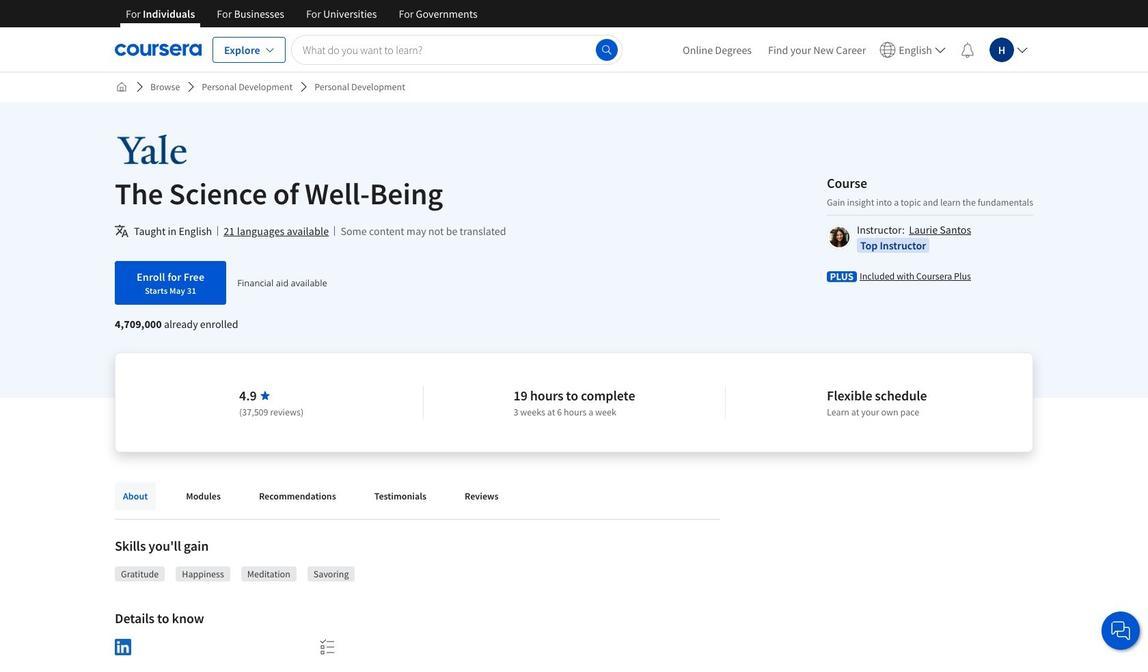 Task type: vqa. For each thing, say whether or not it's contained in the screenshot.
'Solutions' link
no



Task type: locate. For each thing, give the bounding box(es) containing it.
yale university image
[[115, 135, 243, 165]]

menu
[[675, 27, 1034, 72]]

None search field
[[291, 35, 623, 65]]

What do you want to learn? text field
[[291, 35, 623, 65]]

coursera image
[[115, 39, 202, 61]]

home image
[[116, 81, 127, 92]]



Task type: describe. For each thing, give the bounding box(es) containing it.
banner navigation
[[115, 0, 489, 27]]

coursera plus image
[[827, 271, 857, 282]]

laurie santos image
[[829, 227, 850, 247]]



